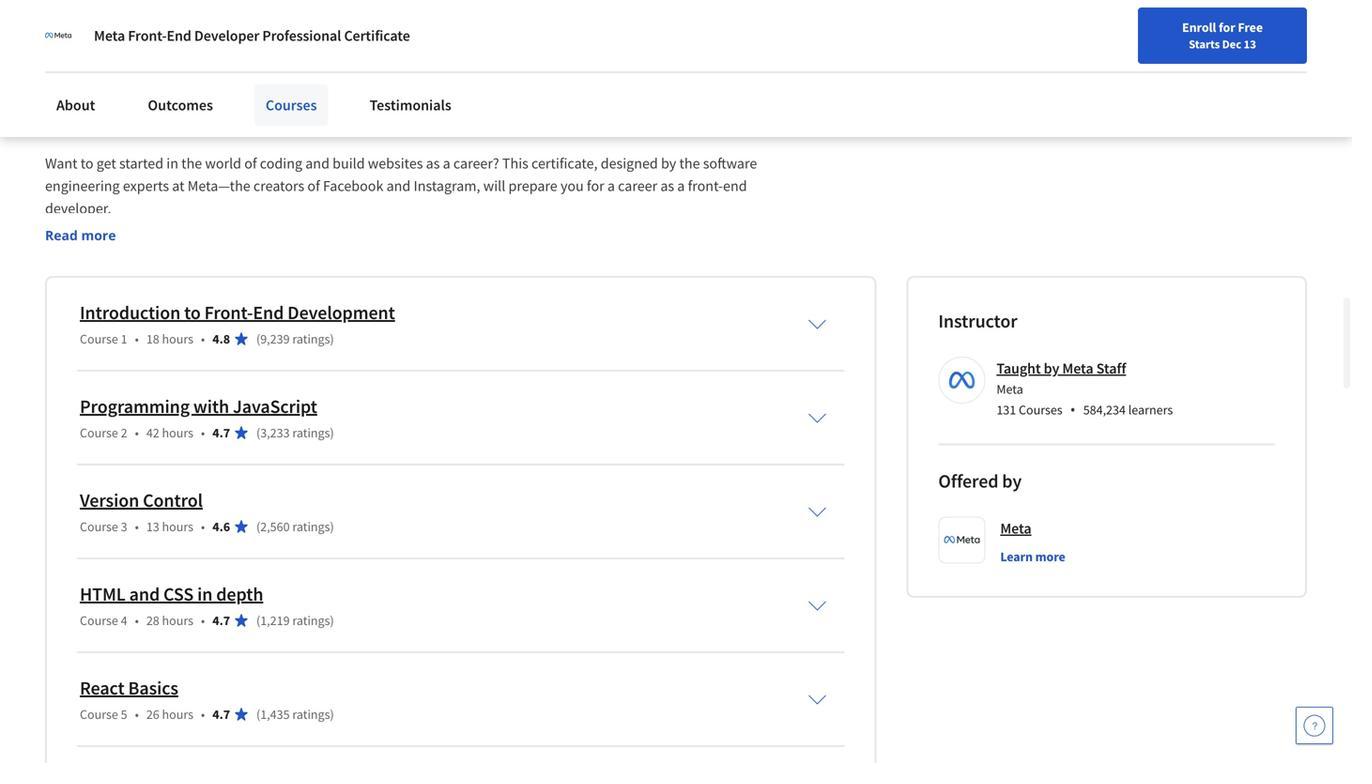 Task type: locate. For each thing, give the bounding box(es) containing it.
1 ( from the top
[[256, 331, 260, 347]]

0 horizontal spatial end
[[167, 26, 191, 45]]

a left front-
[[677, 177, 685, 195]]

2 ) from the top
[[330, 424, 334, 441]]

taught by meta staff image
[[941, 360, 983, 401]]

hours for basics
[[162, 706, 194, 723]]

professional
[[262, 26, 341, 45], [45, 96, 184, 129]]

1 ) from the top
[[330, 331, 334, 347]]

by inside taught by meta staff meta 131 courses • 584,234 learners
[[1044, 359, 1060, 378]]

42
[[146, 424, 159, 441]]

2 ratings from the top
[[292, 424, 330, 441]]

to inside want to get started in the world of coding and build websites as a career? this certificate, designed by the software engineering experts at meta—the creators of facebook and instagram, will prepare you for a career as a front-end developer. read more
[[81, 154, 94, 173]]

more right learn
[[1036, 548, 1066, 565]]

prepare
[[509, 177, 558, 195]]

2,560
[[260, 518, 290, 535]]

) for front-
[[330, 331, 334, 347]]

read
[[45, 226, 78, 244]]

hours right 18
[[162, 331, 194, 347]]

0 vertical spatial 4.7
[[213, 424, 230, 441]]

in right css
[[197, 583, 213, 606]]

1,219
[[260, 612, 290, 629]]

1 hours from the top
[[162, 331, 194, 347]]

1 vertical spatial certificate
[[189, 96, 305, 129]]

0 horizontal spatial by
[[661, 154, 676, 173]]

1 horizontal spatial of
[[308, 177, 320, 195]]

hours down control
[[162, 518, 194, 535]]

1 ratings from the top
[[292, 331, 330, 347]]

1 vertical spatial courses
[[1019, 401, 1063, 418]]

1 horizontal spatial as
[[661, 177, 674, 195]]

4.7
[[213, 424, 230, 441], [213, 612, 230, 629], [213, 706, 230, 723]]

certificate
[[344, 26, 410, 45], [189, 96, 305, 129]]

courses right 131
[[1019, 401, 1063, 418]]

professional up courses link
[[262, 26, 341, 45]]

None search field
[[268, 12, 578, 49]]

by right designed at top
[[661, 154, 676, 173]]

4 course from the top
[[80, 612, 118, 629]]

for right you
[[587, 177, 605, 195]]

• right 26
[[201, 706, 205, 723]]

course left 1
[[80, 331, 118, 347]]

ratings right '1,219'
[[292, 612, 330, 629]]

) down development
[[330, 331, 334, 347]]

by right taught
[[1044, 359, 1060, 378]]

0 vertical spatial more
[[81, 226, 116, 244]]

0 vertical spatial by
[[661, 154, 676, 173]]

in inside want to get started in the world of coding and build websites as a career? this certificate, designed by the software engineering experts at meta—the creators of facebook and instagram, will prepare you for a career as a front-end developer. read more
[[167, 154, 178, 173]]

4 ratings from the top
[[292, 612, 330, 629]]

hours right 42
[[162, 424, 194, 441]]

offered
[[939, 470, 999, 493]]

more
[[81, 226, 116, 244], [1036, 548, 1066, 565]]

4.6
[[213, 518, 230, 535]]

instagram,
[[414, 177, 480, 195]]

certificate up the world
[[189, 96, 305, 129]]

professional up get
[[45, 96, 184, 129]]

hours
[[162, 331, 194, 347], [162, 424, 194, 441], [162, 518, 194, 535], [162, 612, 194, 629], [162, 706, 194, 723]]

) right 1,435
[[330, 706, 334, 723]]

menu item
[[994, 19, 1114, 80]]

to up the 'course 1 • 18 hours •'
[[184, 301, 201, 324]]

certificate,
[[532, 154, 598, 173]]

free
[[1238, 19, 1263, 36]]

meta up 131
[[997, 381, 1024, 398]]

0 vertical spatial of
[[244, 154, 257, 173]]

• down programming with javascript link
[[201, 424, 205, 441]]

1 horizontal spatial by
[[1002, 470, 1022, 493]]

ratings right 9,239
[[292, 331, 330, 347]]

by for offered by
[[1002, 470, 1022, 493]]

0 vertical spatial end
[[167, 26, 191, 45]]

0 vertical spatial as
[[426, 154, 440, 173]]

13
[[1244, 37, 1257, 52], [146, 518, 159, 535]]

a left career
[[608, 177, 615, 195]]

1 horizontal spatial professional
[[262, 26, 341, 45]]

2
[[121, 424, 127, 441]]

0 vertical spatial front-
[[128, 26, 167, 45]]

3 4.7 from the top
[[213, 706, 230, 723]]

2 hours from the top
[[162, 424, 194, 441]]

learn more
[[1001, 548, 1066, 565]]

introduction to front-end development link
[[80, 301, 395, 324]]

1 vertical spatial front-
[[204, 301, 253, 324]]

world
[[205, 154, 241, 173]]

courses inside taught by meta staff meta 131 courses • 584,234 learners
[[1019, 401, 1063, 418]]

• down html and css in depth link
[[201, 612, 205, 629]]

course left 5
[[80, 706, 118, 723]]

facebook
[[323, 177, 384, 195]]

by right offered
[[1002, 470, 1022, 493]]

websites
[[368, 154, 423, 173]]

course for version control
[[80, 518, 118, 535]]

front- up 4.8
[[204, 301, 253, 324]]

0 horizontal spatial 13
[[146, 518, 159, 535]]

0 horizontal spatial the
[[181, 154, 202, 173]]

courses link
[[254, 85, 328, 126]]

2 horizontal spatial by
[[1044, 359, 1060, 378]]

front- up outcomes link
[[128, 26, 167, 45]]

by for taught by meta staff meta 131 courses • 584,234 learners
[[1044, 359, 1060, 378]]

in up at
[[167, 154, 178, 173]]

course left 2
[[80, 424, 118, 441]]

1 vertical spatial more
[[1036, 548, 1066, 565]]

1 course from the top
[[80, 331, 118, 347]]

1 horizontal spatial for
[[1219, 19, 1236, 36]]

version control link
[[80, 489, 203, 512]]

1 horizontal spatial end
[[253, 301, 284, 324]]

0 horizontal spatial for
[[587, 177, 605, 195]]

ratings
[[292, 331, 330, 347], [292, 424, 330, 441], [292, 518, 330, 535], [292, 612, 330, 629], [292, 706, 330, 723]]

4 ) from the top
[[330, 612, 334, 629]]

0 horizontal spatial courses
[[266, 96, 317, 115]]

enroll
[[1183, 19, 1217, 36]]

3 hours from the top
[[162, 518, 194, 535]]

by inside want to get started in the world of coding and build websites as a career? this certificate, designed by the software engineering experts at meta—the creators of facebook and instagram, will prepare you for a career as a front-end developer. read more
[[661, 154, 676, 173]]

html and css in depth link
[[80, 583, 263, 606]]

1 horizontal spatial more
[[1036, 548, 1066, 565]]

4.7 down depth
[[213, 612, 230, 629]]

3 course from the top
[[80, 518, 118, 535]]

0 vertical spatial in
[[167, 154, 178, 173]]

( 1,219 ratings )
[[256, 612, 334, 629]]

of right creators
[[308, 177, 320, 195]]

end up 9,239
[[253, 301, 284, 324]]

1 the from the left
[[181, 154, 202, 173]]

by
[[661, 154, 676, 173], [1044, 359, 1060, 378], [1002, 470, 1022, 493]]

• right 3
[[135, 518, 139, 535]]

131
[[997, 401, 1016, 418]]

0 vertical spatial professional
[[262, 26, 341, 45]]

ratings right 1,435
[[292, 706, 330, 723]]

1 vertical spatial and
[[387, 177, 411, 195]]

ratings right 3,233 at left
[[292, 424, 330, 441]]

1 horizontal spatial in
[[197, 583, 213, 606]]

5 ) from the top
[[330, 706, 334, 723]]

hours right 26
[[162, 706, 194, 723]]

hours for control
[[162, 518, 194, 535]]

html
[[80, 583, 126, 606]]

( 9,239 ratings )
[[256, 331, 334, 347]]

help center image
[[1304, 715, 1326, 737]]

certificate up course
[[344, 26, 410, 45]]

the up at
[[181, 154, 202, 173]]

control
[[143, 489, 203, 512]]

courses
[[266, 96, 317, 115], [1019, 401, 1063, 418]]

4.7 left 1,435
[[213, 706, 230, 723]]

more down developer.
[[81, 226, 116, 244]]

end
[[167, 26, 191, 45], [253, 301, 284, 324]]

course left 4
[[80, 612, 118, 629]]

0 horizontal spatial in
[[167, 154, 178, 173]]

( 3,233 ratings )
[[256, 424, 334, 441]]

1 vertical spatial of
[[308, 177, 320, 195]]

course 2 • 42 hours •
[[80, 424, 205, 441]]

0 horizontal spatial front-
[[128, 26, 167, 45]]

course left 3
[[80, 518, 118, 535]]

introduction
[[80, 301, 181, 324]]

0 vertical spatial 13
[[1244, 37, 1257, 52]]

1 horizontal spatial 13
[[1244, 37, 1257, 52]]

2 ( from the top
[[256, 424, 260, 441]]

taught by meta staff link
[[997, 359, 1126, 378]]

a
[[443, 154, 451, 173], [608, 177, 615, 195], [677, 177, 685, 195]]

this
[[502, 154, 529, 173]]

more inside want to get started in the world of coding and build websites as a career? this certificate, designed by the software engineering experts at meta—the creators of facebook and instagram, will prepare you for a career as a front-end developer. read more
[[81, 226, 116, 244]]

1 vertical spatial for
[[587, 177, 605, 195]]

0 horizontal spatial professional
[[45, 96, 184, 129]]

of right the world
[[244, 154, 257, 173]]

hours right 28
[[162, 612, 194, 629]]

0 horizontal spatial to
[[81, 154, 94, 173]]

13 down free on the right of page
[[1244, 37, 1257, 52]]

1,435
[[260, 706, 290, 723]]

0 vertical spatial and
[[305, 154, 330, 173]]

as right career
[[661, 177, 674, 195]]

1 vertical spatial professional
[[45, 96, 184, 129]]

2 4.7 from the top
[[213, 612, 230, 629]]

version control
[[80, 489, 203, 512]]

and
[[305, 154, 330, 173], [387, 177, 411, 195], [129, 583, 160, 606]]

course for react basics
[[80, 706, 118, 723]]

to left get
[[81, 154, 94, 173]]

2 horizontal spatial and
[[387, 177, 411, 195]]

1 vertical spatial end
[[253, 301, 284, 324]]

) for javascript
[[330, 424, 334, 441]]

5 hours from the top
[[162, 706, 194, 723]]

0 vertical spatial for
[[1219, 19, 1236, 36]]

0 horizontal spatial more
[[81, 226, 116, 244]]

2 vertical spatial and
[[129, 583, 160, 606]]

) right '1,219'
[[330, 612, 334, 629]]

1 vertical spatial by
[[1044, 359, 1060, 378]]

ratings for css
[[292, 612, 330, 629]]

1 4.7 from the top
[[213, 424, 230, 441]]

a up "instagram,"
[[443, 154, 451, 173]]

and left build
[[305, 154, 330, 173]]

series
[[422, 96, 488, 129]]

coursera career certificate image
[[952, 0, 1265, 55]]

0 vertical spatial to
[[81, 154, 94, 173]]

13 inside enroll for free starts dec 13
[[1244, 37, 1257, 52]]

4.7 down with
[[213, 424, 230, 441]]

read more button
[[45, 225, 116, 245]]

end left developer
[[167, 26, 191, 45]]

as up "instagram,"
[[426, 154, 440, 173]]

2 vertical spatial 4.7
[[213, 706, 230, 723]]

developer.
[[45, 199, 111, 218]]

want
[[45, 154, 78, 173]]

1 vertical spatial to
[[184, 301, 201, 324]]

13 down version control
[[146, 518, 159, 535]]

1 vertical spatial 4.7
[[213, 612, 230, 629]]

1 horizontal spatial to
[[184, 301, 201, 324]]

9
[[324, 96, 338, 129]]

course
[[80, 331, 118, 347], [80, 424, 118, 441], [80, 518, 118, 535], [80, 612, 118, 629], [80, 706, 118, 723]]

and down websites
[[387, 177, 411, 195]]

to
[[81, 154, 94, 173], [184, 301, 201, 324]]

2 vertical spatial by
[[1002, 470, 1022, 493]]

) right 2,560
[[330, 518, 334, 535]]

staff
[[1097, 359, 1126, 378]]

4 ( from the top
[[256, 612, 260, 629]]

1 horizontal spatial courses
[[1019, 401, 1063, 418]]

2 course from the top
[[80, 424, 118, 441]]

4 hours from the top
[[162, 612, 194, 629]]

• right 1
[[135, 331, 139, 347]]

1 vertical spatial in
[[197, 583, 213, 606]]

( for javascript
[[256, 424, 260, 441]]

about
[[56, 96, 95, 115]]

courses left 9
[[266, 96, 317, 115]]

meta right meta "image"
[[94, 26, 125, 45]]

ratings right 2,560
[[292, 518, 330, 535]]

5 course from the top
[[80, 706, 118, 723]]

professional certificate - 9 course series
[[45, 96, 488, 129]]

experts
[[123, 177, 169, 195]]

javascript
[[233, 395, 317, 418]]

) right 3,233 at left
[[330, 424, 334, 441]]

the up front-
[[680, 154, 700, 173]]

for up dec
[[1219, 19, 1236, 36]]

meta—the
[[188, 177, 251, 195]]

1 horizontal spatial certificate
[[344, 26, 410, 45]]

1 horizontal spatial the
[[680, 154, 700, 173]]

• left 584,234
[[1070, 400, 1076, 420]]

hours for to
[[162, 331, 194, 347]]

want to get started in the world of coding and build websites as a career? this certificate, designed by the software engineering experts at meta—the creators of facebook and instagram, will prepare you for a career as a front-end developer. read more
[[45, 154, 760, 244]]

and up course 4 • 28 hours •
[[129, 583, 160, 606]]

for inside enroll for free starts dec 13
[[1219, 19, 1236, 36]]



Task type: describe. For each thing, give the bounding box(es) containing it.
9,239
[[260, 331, 290, 347]]

4.7 for javascript
[[213, 424, 230, 441]]

software
[[703, 154, 757, 173]]

2 horizontal spatial a
[[677, 177, 685, 195]]

outcomes
[[148, 96, 213, 115]]

starts
[[1189, 37, 1220, 52]]

react basics link
[[80, 677, 178, 700]]

( for front-
[[256, 331, 260, 347]]

introduction to front-end development
[[80, 301, 395, 324]]

course
[[343, 96, 417, 129]]

basics
[[128, 677, 178, 700]]

get
[[97, 154, 116, 173]]

0 vertical spatial courses
[[266, 96, 317, 115]]

version
[[80, 489, 139, 512]]

started
[[119, 154, 164, 173]]

front-
[[688, 177, 723, 195]]

-
[[311, 96, 319, 129]]

0 horizontal spatial and
[[129, 583, 160, 606]]

learners
[[1129, 401, 1173, 418]]

career?
[[454, 154, 499, 173]]

instructor
[[939, 309, 1018, 333]]

creators
[[254, 177, 305, 195]]

• left 4.8
[[201, 331, 205, 347]]

testimonials link
[[358, 85, 463, 126]]

hours for with
[[162, 424, 194, 441]]

depth
[[216, 583, 263, 606]]

meta up learn
[[1001, 519, 1032, 538]]

taught
[[997, 359, 1041, 378]]

( 1,435 ratings )
[[256, 706, 334, 723]]

ratings for front-
[[292, 331, 330, 347]]

2 the from the left
[[680, 154, 700, 173]]

career
[[618, 177, 658, 195]]

at
[[172, 177, 185, 195]]

meta image
[[45, 23, 71, 49]]

show notifications image
[[1134, 23, 1157, 46]]

3,233
[[260, 424, 290, 441]]

outcomes link
[[137, 85, 224, 126]]

coding
[[260, 154, 302, 173]]

) for css
[[330, 612, 334, 629]]

dec
[[1223, 37, 1242, 52]]

3 ( from the top
[[256, 518, 260, 535]]

react basics
[[80, 677, 178, 700]]

for inside want to get started in the world of coding and build websites as a career? this certificate, designed by the software engineering experts at meta—the creators of facebook and instagram, will prepare you for a career as a front-end developer. read more
[[587, 177, 605, 195]]

will
[[483, 177, 506, 195]]

1 vertical spatial 13
[[146, 518, 159, 535]]

course 4 • 28 hours •
[[80, 612, 205, 629]]

4.7 for css
[[213, 612, 230, 629]]

1
[[121, 331, 127, 347]]

28
[[146, 612, 159, 629]]

more inside learn more button
[[1036, 548, 1066, 565]]

3 ratings from the top
[[292, 518, 330, 535]]

1 horizontal spatial front-
[[204, 301, 253, 324]]

about link
[[45, 85, 107, 126]]

designed
[[601, 154, 658, 173]]

584,234
[[1084, 401, 1126, 418]]

• right 2
[[135, 424, 139, 441]]

5 ratings from the top
[[292, 706, 330, 723]]

5
[[121, 706, 127, 723]]

taught by meta staff meta 131 courses • 584,234 learners
[[997, 359, 1173, 420]]

course for programming with javascript
[[80, 424, 118, 441]]

1 horizontal spatial and
[[305, 154, 330, 173]]

programming with javascript
[[80, 395, 317, 418]]

• inside taught by meta staff meta 131 courses • 584,234 learners
[[1070, 400, 1076, 420]]

to for introduction
[[184, 301, 201, 324]]

0 vertical spatial certificate
[[344, 26, 410, 45]]

1 horizontal spatial a
[[608, 177, 615, 195]]

html and css in depth
[[80, 583, 263, 606]]

0 horizontal spatial certificate
[[189, 96, 305, 129]]

you
[[561, 177, 584, 195]]

css
[[163, 583, 194, 606]]

with
[[193, 395, 229, 418]]

• right 4
[[135, 612, 139, 629]]

0 horizontal spatial as
[[426, 154, 440, 173]]

end
[[723, 177, 747, 195]]

3
[[121, 518, 127, 535]]

programming with javascript link
[[80, 395, 317, 418]]

to for want
[[81, 154, 94, 173]]

( for css
[[256, 612, 260, 629]]

18
[[146, 331, 159, 347]]

0 horizontal spatial of
[[244, 154, 257, 173]]

ratings for javascript
[[292, 424, 330, 441]]

learn more button
[[1001, 548, 1066, 566]]

5 ( from the top
[[256, 706, 260, 723]]

hours for and
[[162, 612, 194, 629]]

• left 4.6
[[201, 518, 205, 535]]

meta left staff
[[1063, 359, 1094, 378]]

react
[[80, 677, 125, 700]]

meta link
[[1001, 517, 1032, 540]]

programming
[[80, 395, 190, 418]]

course for html and css in depth
[[80, 612, 118, 629]]

4.8
[[213, 331, 230, 347]]

0 horizontal spatial a
[[443, 154, 451, 173]]

meta front-end developer professional certificate
[[94, 26, 410, 45]]

4
[[121, 612, 127, 629]]

course for introduction to front-end development
[[80, 331, 118, 347]]

developer
[[194, 26, 259, 45]]

engineering
[[45, 177, 120, 195]]

learn
[[1001, 548, 1033, 565]]

3 ) from the top
[[330, 518, 334, 535]]

course 5 • 26 hours •
[[80, 706, 205, 723]]

development
[[288, 301, 395, 324]]

course 3 • 13 hours •
[[80, 518, 205, 535]]

coursera image
[[23, 15, 142, 45]]

testimonials
[[370, 96, 452, 115]]

1 vertical spatial as
[[661, 177, 674, 195]]

( 2,560 ratings )
[[256, 518, 334, 535]]

• right 5
[[135, 706, 139, 723]]

course 1 • 18 hours •
[[80, 331, 205, 347]]

26
[[146, 706, 159, 723]]



Task type: vqa. For each thing, say whether or not it's contained in the screenshot.


